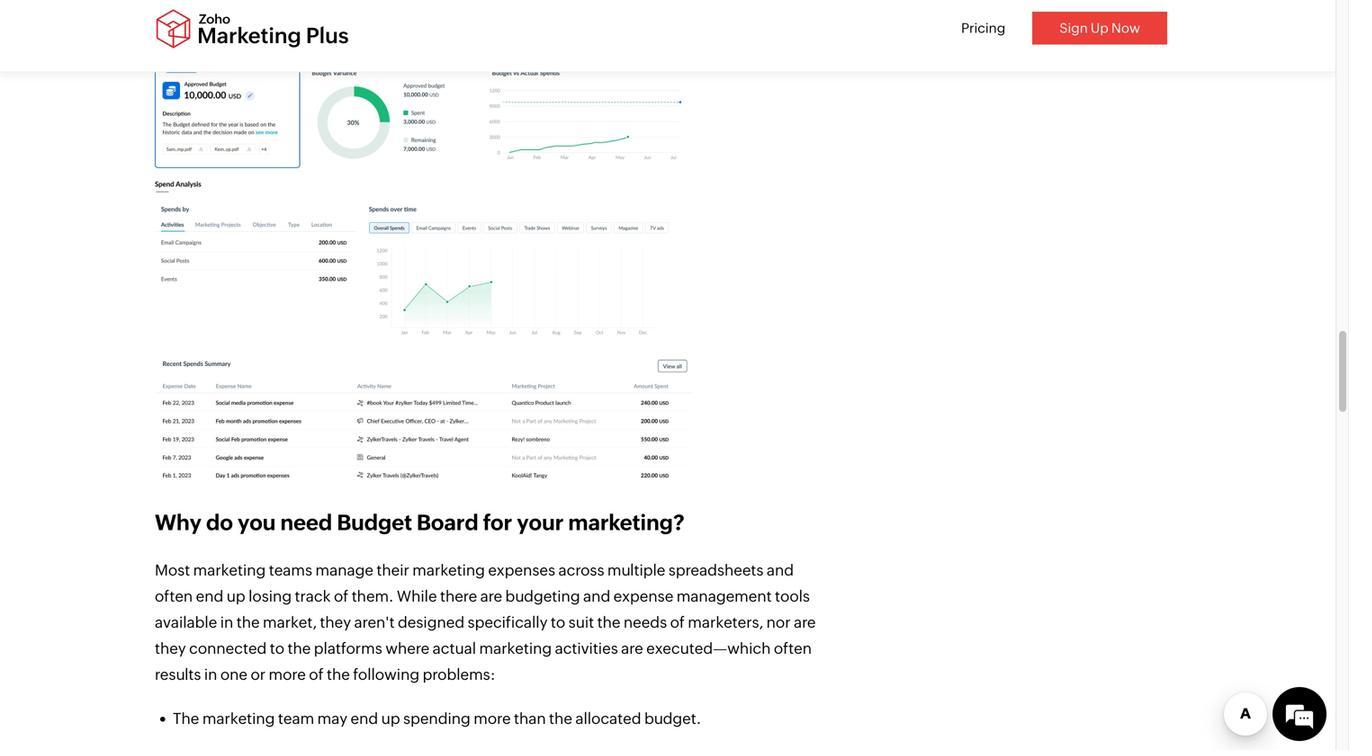 Task type: describe. For each thing, give the bounding box(es) containing it.
2 horizontal spatial of
[[670, 614, 685, 632]]

expense
[[614, 588, 673, 605]]

0 vertical spatial to
[[551, 614, 565, 632]]

for
[[483, 510, 512, 536]]

the marketing team may end up spending more than the allocated budget.
[[173, 710, 701, 728]]

nor
[[767, 614, 791, 632]]

most marketing teams manage their marketing expenses across multiple spreadsheets and often end up losing track of them. while there are budgeting and expense management tools available in the market, they aren't designed specifically to suit the needs of marketers, nor are they connected to the platforms where actual marketing activities are executed—which often results in one or more of the following problems:
[[155, 562, 816, 684]]

1 horizontal spatial and
[[767, 562, 794, 579]]

1 vertical spatial in
[[204, 666, 217, 684]]

team
[[278, 710, 314, 728]]

marketing up losing
[[193, 562, 266, 579]]

needs
[[624, 614, 667, 632]]

the down market,
[[288, 640, 311, 658]]

one
[[220, 666, 248, 684]]

marketers,
[[688, 614, 763, 632]]

your
[[517, 510, 564, 536]]

marketing up there
[[412, 562, 485, 579]]

0 horizontal spatial and
[[583, 588, 610, 605]]

spending
[[403, 710, 471, 728]]

0 horizontal spatial are
[[480, 588, 502, 605]]

spreadsheets
[[669, 562, 764, 579]]

expenses
[[488, 562, 555, 579]]

need
[[280, 510, 332, 536]]

0 horizontal spatial they
[[155, 640, 186, 658]]

budget
[[337, 510, 412, 536]]

suit
[[569, 614, 594, 632]]

why
[[155, 510, 201, 536]]

do
[[206, 510, 233, 536]]

the right suit
[[597, 614, 621, 632]]

1 vertical spatial to
[[270, 640, 284, 658]]

1 horizontal spatial are
[[621, 640, 643, 658]]

track
[[295, 588, 331, 605]]

marketing down one
[[202, 710, 275, 728]]

up
[[1091, 20, 1109, 36]]

losing
[[249, 588, 292, 605]]

up inside most marketing teams manage their marketing expenses across multiple spreadsheets and often end up losing track of them. while there are budgeting and expense management tools available in the market, they aren't designed specifically to suit the needs of marketers, nor are they connected to the platforms where actual marketing activities are executed—which often results in one or more of the following problems:
[[227, 588, 245, 605]]

1 vertical spatial often
[[774, 640, 812, 658]]

following
[[353, 666, 420, 684]]

or
[[251, 666, 266, 684]]

pricing link
[[961, 20, 1006, 36]]



Task type: vqa. For each thing, say whether or not it's contained in the screenshot.
the collection
no



Task type: locate. For each thing, give the bounding box(es) containing it.
actual
[[433, 640, 476, 658]]

2 vertical spatial are
[[621, 640, 643, 658]]

up down following
[[381, 710, 400, 728]]

you
[[238, 510, 276, 536]]

0 vertical spatial and
[[767, 562, 794, 579]]

and down across
[[583, 588, 610, 605]]

0 vertical spatial are
[[480, 588, 502, 605]]

of down platforms
[[309, 666, 324, 684]]

where
[[385, 640, 430, 658]]

1 horizontal spatial they
[[320, 614, 351, 632]]

to left suit
[[551, 614, 565, 632]]

the up connected
[[236, 614, 260, 632]]

in left one
[[204, 666, 217, 684]]

management
[[677, 588, 772, 605]]

budgeting
[[505, 588, 580, 605]]

in
[[220, 614, 233, 632], [204, 666, 217, 684]]

executed—which
[[646, 640, 771, 658]]

2 horizontal spatial are
[[794, 614, 816, 632]]

0 horizontal spatial end
[[196, 588, 223, 605]]

they up platforms
[[320, 614, 351, 632]]

up left losing
[[227, 588, 245, 605]]

0 vertical spatial up
[[227, 588, 245, 605]]

the down platforms
[[327, 666, 350, 684]]

there
[[440, 588, 477, 605]]

teams
[[269, 562, 312, 579]]

1 vertical spatial end
[[351, 710, 378, 728]]

marketing
[[193, 562, 266, 579], [412, 562, 485, 579], [479, 640, 552, 658], [202, 710, 275, 728]]

1 horizontal spatial often
[[774, 640, 812, 658]]

the
[[236, 614, 260, 632], [597, 614, 621, 632], [288, 640, 311, 658], [327, 666, 350, 684], [549, 710, 572, 728]]

more left than
[[474, 710, 511, 728]]

1 vertical spatial more
[[474, 710, 511, 728]]

more right the or
[[269, 666, 306, 684]]

more inside most marketing teams manage their marketing expenses across multiple spreadsheets and often end up losing track of them. while there are budgeting and expense management tools available in the market, they aren't designed specifically to suit the needs of marketers, nor are they connected to the platforms where actual marketing activities are executed—which often results in one or more of the following problems:
[[269, 666, 306, 684]]

connected
[[189, 640, 267, 658]]

why do you need budget board for your marketing?
[[155, 510, 684, 536]]

0 vertical spatial they
[[320, 614, 351, 632]]

of
[[334, 588, 349, 605], [670, 614, 685, 632], [309, 666, 324, 684]]

the
[[173, 710, 199, 728]]

budget.
[[644, 710, 701, 728]]

1 horizontal spatial more
[[474, 710, 511, 728]]

across
[[558, 562, 604, 579]]

designed
[[398, 614, 465, 632]]

marketing?
[[568, 510, 684, 536]]

tools
[[775, 588, 810, 605]]

1 horizontal spatial in
[[220, 614, 233, 632]]

0 horizontal spatial of
[[309, 666, 324, 684]]

and up tools
[[767, 562, 794, 579]]

while
[[397, 588, 437, 605]]

end up available on the bottom left of the page
[[196, 588, 223, 605]]

now
[[1111, 20, 1140, 36]]

1 horizontal spatial of
[[334, 588, 349, 605]]

platforms
[[314, 640, 382, 658]]

the right than
[[549, 710, 572, 728]]

1 vertical spatial of
[[670, 614, 685, 632]]

pricing
[[961, 20, 1006, 36]]

1 vertical spatial they
[[155, 640, 186, 658]]

up
[[227, 588, 245, 605], [381, 710, 400, 728]]

end
[[196, 588, 223, 605], [351, 710, 378, 728]]

results
[[155, 666, 201, 684]]

marketing down specifically
[[479, 640, 552, 658]]

0 horizontal spatial often
[[155, 588, 193, 605]]

1 horizontal spatial up
[[381, 710, 400, 728]]

allocated
[[575, 710, 641, 728]]

than
[[514, 710, 546, 728]]

0 horizontal spatial to
[[270, 640, 284, 658]]

and
[[767, 562, 794, 579], [583, 588, 610, 605]]

to down market,
[[270, 640, 284, 658]]

multiple
[[607, 562, 665, 579]]

available
[[155, 614, 217, 632]]

may
[[317, 710, 348, 728]]

0 vertical spatial more
[[269, 666, 306, 684]]

1 vertical spatial and
[[583, 588, 610, 605]]

activities
[[555, 640, 618, 658]]

board
[[417, 510, 478, 536]]

often down nor
[[774, 640, 812, 658]]

0 vertical spatial of
[[334, 588, 349, 605]]

manage
[[315, 562, 373, 579]]

0 vertical spatial often
[[155, 588, 193, 605]]

they up results
[[155, 640, 186, 658]]

often down most
[[155, 588, 193, 605]]

1 vertical spatial are
[[794, 614, 816, 632]]

are
[[480, 588, 502, 605], [794, 614, 816, 632], [621, 640, 643, 658]]

more
[[269, 666, 306, 684], [474, 710, 511, 728]]

1 vertical spatial up
[[381, 710, 400, 728]]

1 horizontal spatial to
[[551, 614, 565, 632]]

end inside most marketing teams manage their marketing expenses across multiple spreadsheets and often end up losing track of them. while there are budgeting and expense management tools available in the market, they aren't designed specifically to suit the needs of marketers, nor are they connected to the platforms where actual marketing activities are executed—which often results in one or more of the following problems:
[[196, 588, 223, 605]]

sign up now link
[[1033, 12, 1167, 45]]

0 vertical spatial in
[[220, 614, 233, 632]]

end right may
[[351, 710, 378, 728]]

are down needs
[[621, 640, 643, 658]]

0 horizontal spatial up
[[227, 588, 245, 605]]

sign
[[1060, 20, 1088, 36]]

problems:
[[423, 666, 495, 684]]

often
[[155, 588, 193, 605], [774, 640, 812, 658]]

0 horizontal spatial more
[[269, 666, 306, 684]]

in up connected
[[220, 614, 233, 632]]

2 vertical spatial of
[[309, 666, 324, 684]]

specifically
[[468, 614, 548, 632]]

they
[[320, 614, 351, 632], [155, 640, 186, 658]]

0 horizontal spatial in
[[204, 666, 217, 684]]

1 horizontal spatial end
[[351, 710, 378, 728]]

their
[[377, 562, 409, 579]]

of down manage in the bottom left of the page
[[334, 588, 349, 605]]

to
[[551, 614, 565, 632], [270, 640, 284, 658]]

of right needs
[[670, 614, 685, 632]]

them.
[[352, 588, 394, 605]]

are up specifically
[[480, 588, 502, 605]]

0 vertical spatial end
[[196, 588, 223, 605]]

sign up now
[[1060, 20, 1140, 36]]

market,
[[263, 614, 317, 632]]

are right nor
[[794, 614, 816, 632]]

most
[[155, 562, 190, 579]]

aren't
[[354, 614, 395, 632]]



